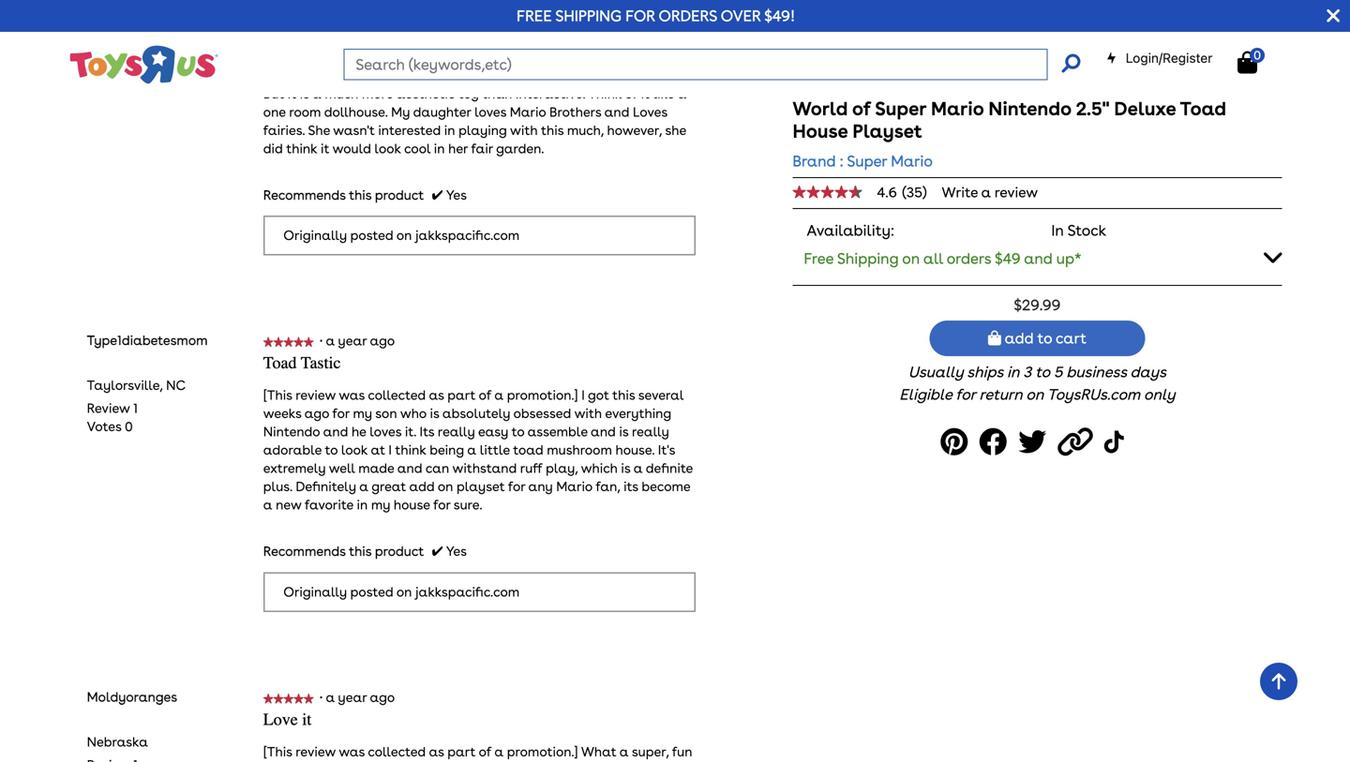 Task type: vqa. For each thing, say whether or not it's contained in the screenshot.
years related to 10
no



Task type: locate. For each thing, give the bounding box(es) containing it.
part inside [this review was collected as part of a promotion.] what a super, fun
[[448, 744, 476, 760]]

2 vertical spatial nintendo
[[263, 424, 320, 440]]

on
[[397, 228, 412, 244], [903, 250, 920, 268], [1027, 386, 1044, 404], [438, 479, 454, 495], [397, 584, 412, 600]]

[this up but
[[263, 31, 292, 47]]

0 vertical spatial jakkspacific.com
[[416, 228, 520, 244]]

great up "house"
[[372, 479, 406, 495]]

shopping bag image inside 0 link
[[1238, 51, 1258, 74]]

2 vertical spatial list
[[87, 757, 138, 763]]

several
[[639, 388, 684, 404]]

he
[[352, 424, 366, 440]]

aesthetic
[[396, 86, 455, 102]]

1 part from the top
[[448, 31, 476, 47]]

nintendo inside world of super mario nintendo 2.5" deluxe toad house playset brand : super mario
[[989, 98, 1072, 120]]

1 vertical spatial votes
[[87, 419, 121, 435]]

1 originally from the top
[[284, 228, 347, 244]]

1 ✔ from the top
[[432, 187, 443, 203]]

1 vertical spatial · a year ago
[[320, 690, 402, 706]]

super
[[876, 98, 927, 120], [848, 152, 888, 170]]

nintendo up adorable
[[263, 424, 320, 440]]

and down the 'think'
[[605, 104, 630, 120]]

was inside [this review was collected as part of a promotion.] i got this several weeks ago for my son who is absolutely obsessed with everything nintendo and he loves it. its really easy to assemble and is really adorable to look at i think being a little toad mushroom house. it's extremely well made and can withstand ruff play, which is a definite plus. definitely a great add on playset for any mario fan, its become a new favorite in my house for sure.
[[339, 388, 365, 404]]

weeks
[[263, 406, 302, 422]]

0 vertical spatial loves
[[475, 104, 507, 120]]

1 vertical spatial ✔
[[432, 544, 443, 560]]

as inside [this review was collected as part of a promotion.] i got this several weeks ago for my son who is absolutely obsessed with everything nintendo and he loves it. its really easy to assemble and is really adorable to look at i think being a little toad mushroom house. it's extremely well made and can withstand ruff play, which is a definite plus. definitely a great add on playset for any mario fan, its become a new favorite in my house for sure.
[[429, 388, 444, 404]]

love it
[[263, 711, 312, 730]]

share a link to world of super mario nintendo 2.5 image
[[1019, 421, 1053, 464]]

1 inside review 1 votes 0
[[133, 27, 138, 43]]

1 votes from the top
[[87, 45, 121, 61]]

0 horizontal spatial with
[[510, 122, 538, 138]]

would down "wasn't"
[[333, 141, 371, 157]]

2 product from the top
[[375, 544, 424, 560]]

originally posted on jakkspacific.com down "house"
[[284, 584, 520, 600]]

1 vertical spatial super
[[848, 152, 888, 170]]

great inside [this review was collected as part of a promotion.] this would be great for a collector of mario toys, nintendo fanatic, fairy fanatic or mushroom lover. its really cutely made and seems to be made well. but it is a much more aesthetic toy than interactive. think of it like a one room dollhouse. my daughter loves mario brothers and loves fairies. she wasn't interested in playing with this much, however, she did think it would look cool in her fair garden.
[[263, 49, 298, 65]]

to right the add
[[1038, 329, 1053, 348]]

2 · a year ago from the top
[[320, 690, 402, 706]]

3 promotion.] from the top
[[507, 744, 578, 760]]

sure.
[[454, 497, 483, 513]]

look inside [this review was collected as part of a promotion.] this would be great for a collector of mario toys, nintendo fanatic, fairy fanatic or mushroom lover. its really cutely made and seems to be made well. but it is a much more aesthetic toy than interactive. think of it like a one room dollhouse. my daughter loves mario brothers and loves fairies. she wasn't interested in playing with this much, however, she did think it would look cool in her fair garden.
[[375, 141, 401, 157]]

$49
[[995, 250, 1021, 268]]

✔
[[432, 187, 443, 203], [432, 544, 443, 560]]

4.6
[[878, 184, 898, 201]]

to inside button
[[1038, 329, 1053, 348]]

up*
[[1057, 250, 1082, 268]]

0 horizontal spatial loves
[[370, 424, 402, 440]]

in right favorite
[[357, 497, 368, 513]]

moldyoranges
[[87, 690, 177, 705]]

1 vertical spatial toad
[[263, 354, 297, 373]]

1 horizontal spatial with
[[575, 406, 602, 422]]

1 year from the top
[[338, 333, 367, 349]]

ago
[[370, 333, 395, 349], [305, 406, 329, 422], [370, 690, 395, 706]]

1 vertical spatial was
[[339, 388, 365, 404]]

1 vertical spatial look
[[341, 443, 368, 458]]

add to cart
[[1002, 329, 1087, 348]]

2 vertical spatial promotion.]
[[507, 744, 578, 760]]

1 vertical spatial as
[[429, 388, 444, 404]]

2 horizontal spatial made
[[613, 67, 649, 83]]

2 yes from the top
[[446, 544, 467, 560]]

its inside [this review was collected as part of a promotion.] this would be great for a collector of mario toys, nintendo fanatic, fairy fanatic or mushroom lover. its really cutely made and seems to be made well. but it is a much more aesthetic toy than interactive. think of it like a one room dollhouse. my daughter loves mario brothers and loves fairies. she wasn't interested in playing with this much, however, she did think it would look cool in her fair garden.
[[369, 67, 383, 83]]

0 horizontal spatial i
[[389, 443, 392, 458]]

0 vertical spatial nintendo
[[481, 49, 538, 65]]

toysrus.com
[[1048, 386, 1141, 404]]

[this inside [this review was collected as part of a promotion.] this would be great for a collector of mario toys, nintendo fanatic, fairy fanatic or mushroom lover. its really cutely made and seems to be made well. but it is a much more aesthetic toy than interactive. think of it like a one room dollhouse. my daughter loves mario brothers and loves fairies. she wasn't interested in playing with this much, however, she did think it would look cool in her fair garden.
[[263, 31, 292, 47]]

2 horizontal spatial really
[[632, 424, 670, 440]]

and left up*
[[1025, 250, 1053, 268]]

is inside [this review was collected as part of a promotion.] this would be great for a collector of mario toys, nintendo fanatic, fairy fanatic or mushroom lover. its really cutely made and seems to be made well. but it is a much more aesthetic toy than interactive. think of it like a one room dollhouse. my daughter loves mario brothers and loves fairies. she wasn't interested in playing with this much, however, she did think it would look cool in her fair garden.
[[300, 86, 309, 102]]

1 vertical spatial loves
[[370, 424, 402, 440]]

is up house.
[[620, 424, 629, 440]]

1 [this from the top
[[263, 31, 292, 47]]

1 vertical spatial shopping bag image
[[989, 331, 1002, 346]]

with up garden.
[[510, 122, 538, 138]]

1 vertical spatial recommends this product ✔ yes
[[263, 544, 467, 560]]

0 horizontal spatial its
[[369, 67, 383, 83]]

1 horizontal spatial nintendo
[[481, 49, 538, 65]]

None search field
[[344, 49, 1081, 80]]

ago inside [this review was collected as part of a promotion.] i got this several weeks ago for my son who is absolutely obsessed with everything nintendo and he loves it. its really easy to assemble and is really adorable to look at i think being a little toad mushroom house. it's extremely well made and can withstand ruff play, which is a definite plus. definitely a great add on playset for any mario fan, its become a new favorite in my house for sure.
[[305, 406, 329, 422]]

got
[[588, 388, 610, 404]]

0 vertical spatial think
[[286, 141, 318, 157]]

loves down "than" on the left of the page
[[475, 104, 507, 120]]

0 vertical spatial promotion.]
[[507, 31, 578, 47]]

:
[[840, 152, 844, 170]]

this up "everything"
[[613, 388, 636, 404]]

fun
[[673, 744, 693, 760]]

and
[[508, 67, 534, 83], [605, 104, 630, 120], [1025, 250, 1053, 268], [323, 424, 348, 440], [591, 424, 616, 440], [398, 461, 423, 477]]

recommends this product ✔ yes for cool
[[263, 187, 467, 203]]

1 as from the top
[[429, 31, 444, 47]]

·
[[320, 333, 323, 349], [320, 690, 323, 706]]

product for favorite
[[375, 544, 424, 560]]

year for toad tastic
[[338, 333, 367, 349]]

being
[[430, 443, 464, 458]]

[this inside [this review was collected as part of a promotion.] i got this several weeks ago for my son who is absolutely obsessed with everything nintendo and he loves it. its really easy to assemble and is really adorable to look at i think being a little toad mushroom house. it's extremely well made and can withstand ruff play, which is a definite plus. definitely a great add on playset for any mario fan, its become a new favorite in my house for sure.
[[263, 388, 292, 404]]

loves inside [this review was collected as part of a promotion.] i got this several weeks ago for my son who is absolutely obsessed with everything nintendo and he loves it. its really easy to assemble and is really adorable to look at i think being a little toad mushroom house. it's extremely well made and can withstand ruff play, which is a definite plus. definitely a great add on playset for any mario fan, its become a new favorite in my house for sure.
[[370, 424, 402, 440]]

mario inside [this review was collected as part of a promotion.] i got this several weeks ago for my son who is absolutely obsessed with everything nintendo and he loves it. its really easy to assemble and is really adorable to look at i think being a little toad mushroom house. it's extremely well made and can withstand ruff play, which is a definite plus. definitely a great add on playset for any mario fan, its become a new favorite in my house for sure.
[[557, 479, 593, 495]]

any
[[529, 479, 553, 495]]

for
[[301, 49, 318, 65], [956, 386, 976, 404], [333, 406, 350, 422], [508, 479, 526, 495], [434, 497, 451, 513]]

be up the 'think'
[[595, 67, 610, 83]]

super right :
[[848, 152, 888, 170]]

part inside [this review was collected as part of a promotion.] this would be great for a collector of mario toys, nintendo fanatic, fairy fanatic or mushroom lover. its really cutely made and seems to be made well. but it is a much more aesthetic toy than interactive. think of it like a one room dollhouse. my daughter loves mario brothers and loves fairies. she wasn't interested in playing with this much, however, she did think it would look cool in her fair garden.
[[448, 31, 476, 47]]

2 originally posted on jakkspacific.com from the top
[[284, 584, 520, 600]]

1 vertical spatial nintendo
[[989, 98, 1072, 120]]

1 vertical spatial mushroom
[[547, 443, 613, 458]]

0 vertical spatial my
[[353, 406, 372, 422]]

1 1 from the top
[[133, 27, 138, 43]]

great inside [this review was collected as part of a promotion.] i got this several weeks ago for my son who is absolutely obsessed with everything nintendo and he loves it. its really easy to assemble and is really adorable to look at i think being a little toad mushroom house. it's extremely well made and can withstand ruff play, which is a definite plus. definitely a great add on playset for any mario fan, its become a new favorite in my house for sure.
[[372, 479, 406, 495]]

definite
[[646, 461, 693, 477]]

review inside [this review was collected as part of a promotion.] what a super, fun
[[296, 744, 336, 760]]

2 posted from the top
[[351, 584, 394, 600]]

2 horizontal spatial nintendo
[[989, 98, 1072, 120]]

1 · a year ago from the top
[[320, 333, 402, 349]]

product down "house"
[[375, 544, 424, 560]]

0 vertical spatial · a year ago
[[320, 333, 402, 349]]

promotion.] left the what
[[507, 744, 578, 760]]

toad tastic
[[263, 354, 341, 373]]

3 [this from the top
[[263, 744, 292, 760]]

1 vertical spatial list
[[87, 400, 138, 436]]

yes down her
[[446, 187, 467, 203]]

she
[[308, 122, 330, 138]]

year for love it
[[338, 690, 367, 706]]

1 originally posted on jakkspacific.com from the top
[[284, 228, 520, 244]]

yes down sure.
[[446, 544, 467, 560]]

2 promotion.] from the top
[[507, 388, 578, 404]]

1 horizontal spatial great
[[372, 479, 406, 495]]

toad left tastic
[[263, 354, 297, 373]]

1 vertical spatial ·
[[320, 690, 323, 706]]

2 vertical spatial was
[[339, 744, 365, 760]]

to down fanatic,
[[579, 67, 591, 83]]

0 vertical spatial recommends this product ✔ yes
[[263, 187, 467, 203]]

0 vertical spatial shopping bag image
[[1238, 51, 1258, 74]]

2 ✔ from the top
[[432, 544, 443, 560]]

for left collector
[[301, 49, 318, 65]]

0 horizontal spatial look
[[341, 443, 368, 458]]

1 down taylorsville,
[[133, 401, 138, 417]]

1 horizontal spatial i
[[582, 388, 585, 404]]

promotion.] up obsessed
[[507, 388, 578, 404]]

1 up toys r us image
[[133, 27, 138, 43]]

0 vertical spatial as
[[429, 31, 444, 47]]

tiktok image
[[1105, 421, 1129, 464]]

be up fanatic
[[652, 31, 667, 47]]

play,
[[546, 461, 578, 477]]

1 collected from the top
[[368, 31, 426, 47]]

posted
[[351, 228, 394, 244], [351, 584, 394, 600]]

mario
[[408, 49, 444, 65], [931, 98, 984, 120], [510, 104, 546, 120], [891, 152, 933, 170], [557, 479, 593, 495]]

1 vertical spatial its
[[420, 424, 435, 440]]

2 1 from the top
[[133, 401, 138, 417]]

list
[[87, 26, 138, 63], [87, 400, 138, 436], [87, 757, 138, 763]]

toad inside world of super mario nintendo 2.5" deluxe toad house playset brand : super mario
[[1181, 98, 1227, 120]]

brothers
[[550, 104, 602, 120]]

which
[[581, 461, 618, 477]]

shopping bag image
[[1238, 51, 1258, 74], [989, 331, 1002, 346]]

Enter Keyword or Item No. search field
[[344, 49, 1048, 80]]

is right who
[[430, 406, 440, 422]]

0 vertical spatial ·
[[320, 333, 323, 349]]

review up toys r us image
[[87, 27, 130, 43]]

0 vertical spatial votes
[[87, 45, 121, 61]]

[this for [this review was collected as part of a promotion.] i got this several weeks ago for my son who is absolutely obsessed with everything nintendo and he loves it. its really easy to assemble and is really adorable to look at i think being a little toad mushroom house. it's extremely well made and can withstand ruff play, which is a definite plus. definitely a great add on playset for any mario fan, its become a new favorite in my house for sure.
[[263, 388, 292, 404]]

product down cool on the top of page
[[375, 187, 424, 203]]

2 vertical spatial ago
[[370, 690, 395, 706]]

part inside [this review was collected as part of a promotion.] i got this several weeks ago for my son who is absolutely obsessed with everything nintendo and he loves it. its really easy to assemble and is really adorable to look at i think being a little toad mushroom house. it's extremely well made and can withstand ruff play, which is a definite plus. definitely a great add on playset for any mario fan, its become a new favorite in my house for sure.
[[448, 388, 476, 404]]

it.
[[405, 424, 417, 440]]

great up but
[[263, 49, 298, 65]]

jakkspacific.com for garden.
[[416, 228, 520, 244]]

0 vertical spatial recommends
[[263, 187, 346, 203]]

to right 3
[[1036, 363, 1051, 382]]

1 vertical spatial great
[[372, 479, 406, 495]]

tastic
[[301, 354, 341, 373]]

originally
[[284, 228, 347, 244], [284, 584, 347, 600]]

is up room
[[300, 86, 309, 102]]

3 part from the top
[[448, 744, 476, 760]]

0 vertical spatial its
[[369, 67, 383, 83]]

mario down 'play,'
[[557, 479, 593, 495]]

1 vertical spatial review
[[87, 401, 130, 417]]

[this review was collected as part of a promotion.] this would be great for a collector of mario toys, nintendo fanatic, fairy fanatic or mushroom lover. its really cutely made and seems to be made well. but it is a much more aesthetic toy than interactive. think of it like a one room dollhouse. my daughter loves mario brothers and loves fairies. she wasn't interested in playing with this much, however, she did think it would look cool in her fair garden.
[[263, 31, 688, 157]]

originally posted on jakkspacific.com for her
[[284, 228, 520, 244]]

it's
[[658, 443, 676, 458]]

1 vertical spatial originally posted on jakkspacific.com
[[284, 584, 520, 600]]

1 horizontal spatial look
[[375, 141, 401, 157]]

1 yes from the top
[[446, 187, 467, 203]]

1 review from the top
[[87, 27, 130, 43]]

0 vertical spatial 1
[[133, 27, 138, 43]]

on inside "usually ships in 3 to 5 business days eligible for return on toysrus.com only"
[[1027, 386, 1044, 404]]

add
[[409, 479, 435, 495]]

[this up weeks
[[263, 388, 292, 404]]

review down taylorsville,
[[87, 401, 130, 417]]

2 collected from the top
[[368, 388, 426, 404]]

review right write
[[995, 184, 1039, 201]]

its
[[369, 67, 383, 83], [420, 424, 435, 440]]

to inside [this review was collected as part of a promotion.] this would be great for a collector of mario toys, nintendo fanatic, fairy fanatic or mushroom lover. its really cutely made and seems to be made well. but it is a much more aesthetic toy than interactive. think of it like a one room dollhouse. my daughter loves mario brothers and loves fairies. she wasn't interested in playing with this much, however, she did think it would look cool in her fair garden.
[[579, 67, 591, 83]]

loves down son
[[370, 424, 402, 440]]

look down he
[[341, 443, 368, 458]]

for
[[626, 7, 656, 25]]

2 [this from the top
[[263, 388, 292, 404]]

toad right deluxe
[[1181, 98, 1227, 120]]

promotion.] inside [this review was collected as part of a promotion.] this would be great for a collector of mario toys, nintendo fanatic, fairy fanatic or mushroom lover. its really cutely made and seems to be made well. but it is a much more aesthetic toy than interactive. think of it like a one room dollhouse. my daughter loves mario brothers and loves fairies. she wasn't interested in playing with this much, however, she did think it would look cool in her fair garden.
[[507, 31, 578, 47]]

recommends this product ✔ yes down "wasn't"
[[263, 187, 467, 203]]

0 vertical spatial was
[[339, 31, 365, 47]]

1 vertical spatial 1
[[133, 401, 138, 417]]

on down 3
[[1027, 386, 1044, 404]]

review for [this review was collected as part of a promotion.] i got this several weeks ago for my son who is absolutely obsessed with everything nintendo and he loves it. its really easy to assemble and is really adorable to look at i think being a little toad mushroom house. it's extremely well made and can withstand ruff play, which is a definite plus. definitely a great add on playset for any mario fan, its become a new favorite in my house for sure.
[[296, 388, 336, 404]]

2 part from the top
[[448, 388, 476, 404]]

1 vertical spatial promotion.]
[[507, 388, 578, 404]]

[this down love at the bottom left of page
[[263, 744, 292, 760]]

copy a link to world of super mario nintendo 2.5 image
[[1058, 421, 1099, 464]]

its right the it.
[[420, 424, 435, 440]]

1 vertical spatial [this
[[263, 388, 292, 404]]

2 · from the top
[[320, 690, 323, 706]]

toy
[[458, 86, 479, 102]]

0 vertical spatial originally posted on jakkspacific.com
[[284, 228, 520, 244]]

1 · from the top
[[320, 333, 323, 349]]

✔ down "add"
[[432, 544, 443, 560]]

votes inside the 'taylorsville, nc review 1 votes 0'
[[87, 419, 121, 435]]

this down the brothers
[[541, 122, 564, 138]]

mario up (35)
[[891, 152, 933, 170]]

and up "than" on the left of the page
[[508, 67, 534, 83]]

i
[[582, 388, 585, 404], [389, 443, 392, 458]]

mushroom
[[263, 67, 329, 83], [547, 443, 613, 458]]

0 vertical spatial product
[[375, 187, 424, 203]]

$49!
[[765, 7, 796, 25]]

review inside [this review was collected as part of a promotion.] i got this several weeks ago for my son who is absolutely obsessed with everything nintendo and he loves it. its really easy to assemble and is really adorable to look at i think being a little toad mushroom house. it's extremely well made and can withstand ruff play, which is a definite plus. definitely a great add on playset for any mario fan, its become a new favorite in my house for sure.
[[296, 388, 336, 404]]

1 horizontal spatial loves
[[475, 104, 507, 120]]

2 jakkspacific.com from the top
[[416, 584, 520, 600]]

review inside [this review was collected as part of a promotion.] this would be great for a collector of mario toys, nintendo fanatic, fairy fanatic or mushroom lover. its really cutely made and seems to be made well. but it is a much more aesthetic toy than interactive. think of it like a one room dollhouse. my daughter loves mario brothers and loves fairies. she wasn't interested in playing with this much, however, she did think it would look cool in her fair garden.
[[296, 31, 336, 47]]

of inside world of super mario nintendo 2.5" deluxe toad house playset brand : super mario
[[853, 98, 871, 120]]

wasn't
[[333, 122, 375, 138]]

review down love it
[[296, 744, 336, 760]]

recommends this product ✔ yes
[[263, 187, 467, 203], [263, 544, 467, 560]]

0 vertical spatial i
[[582, 388, 585, 404]]

easy
[[478, 424, 509, 440]]

as inside [this review was collected as part of a promotion.] this would be great for a collector of mario toys, nintendo fanatic, fairy fanatic or mushroom lover. its really cutely made and seems to be made well. but it is a much more aesthetic toy than interactive. think of it like a one room dollhouse. my daughter loves mario brothers and loves fairies. she wasn't interested in playing with this much, however, she did think it would look cool in her fair garden.
[[429, 31, 444, 47]]

mushroom up but
[[263, 67, 329, 83]]

0 vertical spatial review
[[87, 27, 130, 43]]

2 vertical spatial [this
[[263, 744, 292, 760]]

0 vertical spatial super
[[876, 98, 927, 120]]

think down she
[[286, 141, 318, 157]]

[this review was collected as part of a promotion.] what a super, fun
[[263, 744, 693, 763]]

[this inside [this review was collected as part of a promotion.] what a super, fun
[[263, 744, 292, 760]]

1 vertical spatial ago
[[305, 406, 329, 422]]

2 as from the top
[[429, 388, 444, 404]]

1 inside the 'taylorsville, nc review 1 votes 0'
[[133, 401, 138, 417]]

yes
[[446, 187, 467, 203], [446, 544, 467, 560]]

0 vertical spatial toad
[[1181, 98, 1227, 120]]

posted for cool
[[351, 228, 394, 244]]

1 horizontal spatial mushroom
[[547, 443, 613, 458]]

· for love it
[[320, 690, 323, 706]]

and inside dropdown button
[[1025, 250, 1053, 268]]

1 vertical spatial collected
[[368, 388, 426, 404]]

fair
[[471, 141, 493, 157]]

0 horizontal spatial nintendo
[[263, 424, 320, 440]]

1 promotion.] from the top
[[507, 31, 578, 47]]

2 originally from the top
[[284, 584, 347, 600]]

0 vertical spatial be
[[652, 31, 667, 47]]

1 horizontal spatial its
[[420, 424, 435, 440]]

shopping bag image right login/register in the top right of the page
[[1238, 51, 1258, 74]]

interactive.
[[516, 86, 586, 102]]

on down the can
[[438, 479, 454, 495]]

of inside [this review was collected as part of a promotion.] what a super, fun
[[479, 744, 492, 760]]

in inside "usually ships in 3 to 5 business days eligible for return on toysrus.com only"
[[1008, 363, 1020, 382]]

shopping bag image for 0 link
[[1238, 51, 1258, 74]]

2.5"
[[1077, 98, 1110, 120]]

made up "than" on the left of the page
[[470, 67, 505, 83]]

would down for
[[610, 31, 648, 47]]

was inside [this review was collected as part of a promotion.] this would be great for a collector of mario toys, nintendo fanatic, fairy fanatic or mushroom lover. its really cutely made and seems to be made well. but it is a much more aesthetic toy than interactive. think of it like a one room dollhouse. my daughter loves mario brothers and loves fairies. she wasn't interested in playing with this much, however, she did think it would look cool in her fair garden.
[[339, 31, 365, 47]]

2 year from the top
[[338, 690, 367, 706]]

0 vertical spatial year
[[338, 333, 367, 349]]

for inside "usually ships in 3 to 5 business days eligible for return on toysrus.com only"
[[956, 386, 976, 404]]

list for love it
[[87, 757, 138, 763]]

1 recommends from the top
[[263, 187, 346, 203]]

write
[[942, 184, 979, 201]]

1 horizontal spatial really
[[438, 424, 475, 440]]

great
[[263, 49, 298, 65], [372, 479, 406, 495]]

promotion.] down free
[[507, 31, 578, 47]]

create a pinterest pin for world of super mario nintendo 2.5 image
[[941, 421, 974, 464]]

its inside [this review was collected as part of a promotion.] i got this several weeks ago for my son who is absolutely obsessed with everything nintendo and he loves it. its really easy to assemble and is really adorable to look at i think being a little toad mushroom house. it's extremely well made and can withstand ruff play, which is a definite plus. definitely a great add on playset for any mario fan, its become a new favorite in my house for sure.
[[420, 424, 435, 440]]

2 vertical spatial collected
[[368, 744, 426, 760]]

2 vertical spatial as
[[429, 744, 444, 760]]

0 vertical spatial ✔
[[432, 187, 443, 203]]

2 review from the top
[[87, 401, 130, 417]]

promotion.] for absolutely
[[507, 388, 578, 404]]

3 was from the top
[[339, 744, 365, 760]]

what
[[582, 744, 617, 760]]

2 recommends this product ✔ yes from the top
[[263, 544, 467, 560]]

3 list from the top
[[87, 757, 138, 763]]

jakkspacific.com down her
[[416, 228, 520, 244]]

really inside [this review was collected as part of a promotion.] this would be great for a collector of mario toys, nintendo fanatic, fairy fanatic or mushroom lover. its really cutely made and seems to be made well. but it is a much more aesthetic toy than interactive. think of it like a one room dollhouse. my daughter loves mario brothers and loves fairies. she wasn't interested in playing with this much, however, she did think it would look cool in her fair garden.
[[387, 67, 424, 83]]

fairies.
[[263, 122, 305, 138]]

0 horizontal spatial mushroom
[[263, 67, 329, 83]]

1 vertical spatial originally
[[284, 584, 347, 600]]

a
[[495, 31, 504, 47], [322, 49, 331, 65], [312, 86, 322, 102], [678, 86, 687, 102], [982, 184, 992, 201], [326, 333, 335, 349], [495, 388, 504, 404], [468, 443, 477, 458], [634, 461, 643, 477], [359, 479, 369, 495], [263, 497, 273, 513], [326, 690, 335, 706], [495, 744, 504, 760], [620, 744, 629, 760]]

0 horizontal spatial toad
[[263, 354, 297, 373]]

i right at
[[389, 443, 392, 458]]

really down "everything"
[[632, 424, 670, 440]]

collected inside [this review was collected as part of a promotion.] i got this several weeks ago for my son who is absolutely obsessed with everything nintendo and he loves it. its really easy to assemble and is really adorable to look at i think being a little toad mushroom house. it's extremely well made and can withstand ruff play, which is a definite plus. definitely a great add on playset for any mario fan, its become a new favorite in my house for sure.
[[368, 388, 426, 404]]

originally posted on jakkspacific.com down cool on the top of page
[[284, 228, 520, 244]]

was inside [this review was collected as part of a promotion.] what a super, fun
[[339, 744, 365, 760]]

shopping bag image inside add to cart button
[[989, 331, 1002, 346]]

is up its
[[621, 461, 631, 477]]

my left "house"
[[371, 497, 391, 513]]

loves
[[475, 104, 507, 120], [370, 424, 402, 440]]

definitely
[[296, 479, 356, 495]]

free shipping for orders over $49!
[[517, 7, 796, 25]]

1
[[133, 27, 138, 43], [133, 401, 138, 417]]

1 vertical spatial year
[[338, 690, 367, 706]]

3 as from the top
[[429, 744, 444, 760]]

nintendo left the 2.5"
[[989, 98, 1072, 120]]

2 was from the top
[[339, 388, 365, 404]]

0 horizontal spatial made
[[359, 461, 394, 477]]

in left 3
[[1008, 363, 1020, 382]]

1 product from the top
[[375, 187, 424, 203]]

made inside [this review was collected as part of a promotion.] i got this several weeks ago for my son who is absolutely obsessed with everything nintendo and he loves it. its really easy to assemble and is really adorable to look at i think being a little toad mushroom house. it's extremely well made and can withstand ruff play, which is a definite plus. definitely a great add on playset for any mario fan, its become a new favorite in my house for sure.
[[359, 461, 394, 477]]

think
[[286, 141, 318, 157], [395, 443, 427, 458]]

house
[[394, 497, 430, 513]]

in
[[444, 122, 455, 138], [434, 141, 445, 157], [1008, 363, 1020, 382], [357, 497, 368, 513]]

year
[[338, 333, 367, 349], [338, 690, 367, 706]]

nintendo inside [this review was collected as part of a promotion.] this would be great for a collector of mario toys, nintendo fanatic, fairy fanatic or mushroom lover. its really cutely made and seems to be made well. but it is a much more aesthetic toy than interactive. think of it like a one room dollhouse. my daughter loves mario brothers and loves fairies. she wasn't interested in playing with this much, however, she did think it would look cool in her fair garden.
[[481, 49, 538, 65]]

2 list from the top
[[87, 400, 138, 436]]

1 jakkspacific.com from the top
[[416, 228, 520, 244]]

brand
[[793, 152, 836, 170]]

yes for house
[[446, 544, 467, 560]]

look down interested
[[375, 141, 401, 157]]

1 recommends this product ✔ yes from the top
[[263, 187, 467, 203]]

cutely
[[427, 67, 466, 83]]

really up aesthetic
[[387, 67, 424, 83]]

0 horizontal spatial really
[[387, 67, 424, 83]]

jakkspacific.com down sure.
[[416, 584, 520, 600]]

recommends down new
[[263, 544, 346, 560]]

1 list from the top
[[87, 26, 138, 63]]

my up he
[[353, 406, 372, 422]]

collected
[[368, 31, 426, 47], [368, 388, 426, 404], [368, 744, 426, 760]]

0 vertical spatial with
[[510, 122, 538, 138]]

think inside [this review was collected as part of a promotion.] this would be great for a collector of mario toys, nintendo fanatic, fairy fanatic or mushroom lover. its really cutely made and seems to be made well. but it is a much more aesthetic toy than interactive. think of it like a one room dollhouse. my daughter loves mario brothers and loves fairies. she wasn't interested in playing with this much, however, she did think it would look cool in her fair garden.
[[286, 141, 318, 157]]

collected for son
[[368, 388, 426, 404]]

shopping bag image left the add
[[989, 331, 1002, 346]]

1 horizontal spatial think
[[395, 443, 427, 458]]

with down got in the left bottom of the page
[[575, 406, 602, 422]]

[this review was collected as part of a promotion.] i got this several weeks ago for my son who is absolutely obsessed with everything nintendo and he loves it. its really easy to assemble and is really adorable to look at i think being a little toad mushroom house. it's extremely well made and can withstand ruff play, which is a definite plus. definitely a great add on playset for any mario fan, its become a new favorite in my house for sure.
[[263, 388, 693, 513]]

nintendo inside [this review was collected as part of a promotion.] i got this several weeks ago for my son who is absolutely obsessed with everything nintendo and he loves it. its really easy to assemble and is really adorable to look at i think being a little toad mushroom house. it's extremely well made and can withstand ruff play, which is a definite plus. definitely a great add on playset for any mario fan, its become a new favorite in my house for sure.
[[263, 424, 320, 440]]

1 vertical spatial i
[[389, 443, 392, 458]]

become
[[642, 479, 691, 495]]

promotion.] for fanatic,
[[507, 31, 578, 47]]

part for is
[[448, 388, 476, 404]]

1 vertical spatial part
[[448, 388, 476, 404]]

review down tastic
[[296, 388, 336, 404]]

promotion.] inside [this review was collected as part of a promotion.] i got this several weeks ago for my son who is absolutely obsessed with everything nintendo and he loves it. its really easy to assemble and is really adorable to look at i think being a little toad mushroom house. it's extremely well made and can withstand ruff play, which is a definite plus. definitely a great add on playset for any mario fan, its become a new favorite in my house for sure.
[[507, 388, 578, 404]]

orders
[[659, 7, 718, 25]]

1 vertical spatial jakkspacific.com
[[416, 584, 520, 600]]

collected inside [this review was collected as part of a promotion.] this would be great for a collector of mario toys, nintendo fanatic, fairy fanatic or mushroom lover. its really cutely made and seems to be made well. but it is a much more aesthetic toy than interactive. think of it like a one room dollhouse. my daughter loves mario brothers and loves fairies. she wasn't interested in playing with this much, however, she did think it would look cool in her fair garden.
[[368, 31, 426, 47]]

0 vertical spatial mushroom
[[263, 67, 329, 83]]

my
[[353, 406, 372, 422], [371, 497, 391, 513]]

think down the it.
[[395, 443, 427, 458]]

3
[[1024, 363, 1032, 382]]

✔ down interested
[[432, 187, 443, 203]]

recommends down did
[[263, 187, 346, 203]]

1 vertical spatial would
[[333, 141, 371, 157]]

· a year ago for love it
[[320, 690, 402, 706]]

absolutely
[[443, 406, 511, 422]]

0 vertical spatial list
[[87, 26, 138, 63]]

in
[[1052, 221, 1065, 240]]

0 horizontal spatial shopping bag image
[[989, 331, 1002, 346]]

0 vertical spatial would
[[610, 31, 648, 47]]

as for toys,
[[429, 31, 444, 47]]

really up being
[[438, 424, 475, 440]]

review up collector
[[296, 31, 336, 47]]

review for [this review was collected as part of a promotion.] this would be great for a collector of mario toys, nintendo fanatic, fairy fanatic or mushroom lover. its really cutely made and seems to be made well. but it is a much more aesthetic toy than interactive. think of it like a one room dollhouse. my daughter loves mario brothers and loves fairies. she wasn't interested in playing with this much, however, she did think it would look cool in her fair garden.
[[296, 31, 336, 47]]

1 posted from the top
[[351, 228, 394, 244]]

brand : super mario link
[[793, 150, 933, 173]]

its up more
[[369, 67, 383, 83]]

mario right playset
[[931, 98, 984, 120]]

recommends this product ✔ yes down favorite
[[263, 544, 467, 560]]

product for cool
[[375, 187, 424, 203]]

on left all
[[903, 250, 920, 268]]

add to cart button
[[930, 321, 1146, 357]]

with inside [this review was collected as part of a promotion.] this would be great for a collector of mario toys, nintendo fanatic, fairy fanatic or mushroom lover. its really cutely made and seems to be made well. but it is a much more aesthetic toy than interactive. think of it like a one room dollhouse. my daughter loves mario brothers and loves fairies. she wasn't interested in playing with this much, however, she did think it would look cool in her fair garden.
[[510, 122, 538, 138]]

3 collected from the top
[[368, 744, 426, 760]]

1 horizontal spatial shopping bag image
[[1238, 51, 1258, 74]]

2 recommends from the top
[[263, 544, 346, 560]]

for down ships
[[956, 386, 976, 404]]

to
[[579, 67, 591, 83], [1038, 329, 1053, 348], [1036, 363, 1051, 382], [512, 424, 525, 440], [325, 443, 338, 458]]

0 vertical spatial look
[[375, 141, 401, 157]]

made down fanatic
[[613, 67, 649, 83]]

0 vertical spatial yes
[[446, 187, 467, 203]]

0 vertical spatial part
[[448, 31, 476, 47]]

1 was from the top
[[339, 31, 365, 47]]

nintendo up "than" on the left of the page
[[481, 49, 538, 65]]

2 votes from the top
[[87, 419, 121, 435]]

1 vertical spatial think
[[395, 443, 427, 458]]



Task type: describe. For each thing, give the bounding box(es) containing it.
everything
[[606, 406, 672, 422]]

this down favorite
[[349, 544, 372, 560]]

much
[[325, 86, 359, 102]]

more
[[362, 86, 393, 102]]

interested
[[378, 122, 441, 138]]

toad
[[513, 443, 544, 458]]

votes inside review 1 votes 0
[[87, 45, 121, 61]]

toys r us image
[[68, 43, 218, 86]]

fanatic
[[626, 49, 673, 65]]

look inside [this review was collected as part of a promotion.] i got this several weeks ago for my son who is absolutely obsessed with everything nintendo and he loves it. its really easy to assemble and is really adorable to look at i think being a little toad mushroom house. it's extremely well made and can withstand ruff play, which is a definite plus. definitely a great add on playset for any mario fan, its become a new favorite in my house for sure.
[[341, 443, 368, 458]]

close button image
[[1328, 6, 1341, 26]]

mushroom inside [this review was collected as part of a promotion.] this would be great for a collector of mario toys, nintendo fanatic, fairy fanatic or mushroom lover. its really cutely made and seems to be made well. but it is a much more aesthetic toy than interactive. think of it like a one room dollhouse. my daughter loves mario brothers and loves fairies. she wasn't interested in playing with this much, however, she did think it would look cool in her fair garden.
[[263, 67, 329, 83]]

business
[[1067, 363, 1127, 382]]

deluxe
[[1115, 98, 1177, 120]]

toys,
[[447, 49, 478, 65]]

she
[[666, 122, 687, 138]]

eligible
[[900, 386, 953, 404]]

1 horizontal spatial would
[[610, 31, 648, 47]]

think
[[589, 86, 622, 102]]

shopping bag image for add to cart button
[[989, 331, 1002, 346]]

to inside "usually ships in 3 to 5 business days eligible for return on toysrus.com only"
[[1036, 363, 1051, 382]]

free shipping on all orders $49 and up* button
[[793, 238, 1283, 278]]

cool
[[404, 141, 431, 157]]

garden.
[[496, 141, 544, 157]]

its
[[624, 479, 639, 495]]

fan,
[[596, 479, 621, 495]]

originally posted on jakkspacific.com for my
[[284, 584, 520, 600]]

posted for favorite
[[351, 584, 394, 600]]

mushroom inside [this review was collected as part of a promotion.] i got this several weeks ago for my son who is absolutely obsessed with everything nintendo and he loves it. its really easy to assemble and is really adorable to look at i think being a little toad mushroom house. it's extremely well made and can withstand ruff play, which is a definite plus. definitely a great add on playset for any mario fan, its become a new favorite in my house for sure.
[[547, 443, 613, 458]]

and up "add"
[[398, 461, 423, 477]]

originally for a
[[284, 584, 347, 600]]

who
[[400, 406, 427, 422]]

· for toad tastic
[[320, 333, 323, 349]]

it right love at the bottom left of page
[[302, 711, 312, 730]]

much,
[[567, 122, 604, 138]]

write a review
[[942, 184, 1039, 201]]

on down cool on the top of page
[[397, 228, 412, 244]]

adorable
[[263, 443, 322, 458]]

fairy
[[593, 49, 623, 65]]

and up house.
[[591, 424, 616, 440]]

fanatic,
[[541, 49, 590, 65]]

well.
[[652, 67, 681, 83]]

orders
[[947, 250, 992, 268]]

usually ships in 3 to 5 business days eligible for return on toysrus.com only
[[900, 363, 1176, 404]]

collected inside [this review was collected as part of a promotion.] what a super, fun
[[368, 744, 426, 760]]

0 inside the 'taylorsville, nc review 1 votes 0'
[[125, 419, 133, 435]]

[this for [this review was collected as part of a promotion.] this would be great for a collector of mario toys, nintendo fanatic, fairy fanatic or mushroom lover. its really cutely made and seems to be made well. but it is a much more aesthetic toy than interactive. think of it like a one room dollhouse. my daughter loves mario brothers and loves fairies. she wasn't interested in playing with this much, however, she did think it would look cool in her fair garden.
[[263, 31, 292, 47]]

nc
[[166, 378, 186, 394]]

share world of super mario nintendo 2.5 image
[[980, 421, 1013, 464]]

as inside [this review was collected as part of a promotion.] what a super, fun
[[429, 744, 444, 760]]

for left sure.
[[434, 497, 451, 513]]

however,
[[607, 122, 662, 138]]

of inside [this review was collected as part of a promotion.] i got this several weeks ago for my son who is absolutely obsessed with everything nintendo and he loves it. its really easy to assemble and is really adorable to look at i think being a little toad mushroom house. it's extremely well made and can withstand ruff play, which is a definite plus. definitely a great add on playset for any mario fan, its become a new favorite in my house for sure.
[[479, 388, 492, 404]]

0 inside review 1 votes 0
[[125, 45, 133, 61]]

ruff
[[520, 461, 543, 477]]

originally for would
[[284, 228, 347, 244]]

for inside [this review was collected as part of a promotion.] this would be great for a collector of mario toys, nintendo fanatic, fairy fanatic or mushroom lover. its really cutely made and seems to be made well. but it is a much more aesthetic toy than interactive. think of it like a one room dollhouse. my daughter loves mario brothers and loves fairies. she wasn't interested in playing with this much, however, she did think it would look cool in her fair garden.
[[301, 49, 318, 65]]

collector
[[334, 49, 389, 65]]

house.
[[616, 443, 655, 458]]

recommends for would
[[263, 187, 346, 203]]

in inside [this review was collected as part of a promotion.] i got this several weeks ago for my son who is absolutely obsessed with everything nintendo and he loves it. its really easy to assemble and is really adorable to look at i think being a little toad mushroom house. it's extremely well made and can withstand ruff play, which is a definite plus. definitely a great add on playset for any mario fan, its become a new favorite in my house for sure.
[[357, 497, 368, 513]]

recommends for a
[[263, 544, 346, 560]]

was for collector
[[339, 31, 365, 47]]

return
[[980, 386, 1023, 404]]

shipping
[[556, 7, 622, 25]]

· a year ago for toad tastic
[[320, 333, 402, 349]]

as for who
[[429, 388, 444, 404]]

taylorsville,
[[87, 378, 163, 394]]

✔ for fair
[[432, 187, 443, 203]]

✔ for house
[[432, 544, 443, 560]]

withstand
[[453, 461, 517, 477]]

did
[[263, 141, 283, 157]]

taylorsville, nc review 1 votes 0
[[87, 378, 186, 435]]

was for for
[[339, 388, 365, 404]]

0 horizontal spatial be
[[595, 67, 610, 83]]

5
[[1054, 363, 1063, 382]]

this inside [this review was collected as part of a promotion.] this would be great for a collector of mario toys, nintendo fanatic, fairy fanatic or mushroom lover. its really cutely made and seems to be made well. but it is a much more aesthetic toy than interactive. think of it like a one room dollhouse. my daughter loves mario brothers and loves fairies. she wasn't interested in playing with this much, however, she did think it would look cool in her fair garden.
[[541, 122, 564, 138]]

yes for fair
[[446, 187, 467, 203]]

jakkspacific.com for for
[[416, 584, 520, 600]]

on inside [this review was collected as part of a promotion.] i got this several weeks ago for my son who is absolutely obsessed with everything nintendo and he loves it. its really easy to assemble and is really adorable to look at i think being a little toad mushroom house. it's extremely well made and can withstand ruff play, which is a definite plus. definitely a great add on playset for any mario fan, its become a new favorite in my house for sure.
[[438, 479, 454, 495]]

free shipping for orders over $49! link
[[517, 7, 796, 25]]

only
[[1145, 386, 1176, 404]]

review inside the 'taylorsville, nc review 1 votes 0'
[[87, 401, 130, 417]]

playing
[[459, 122, 507, 138]]

0 link
[[1238, 48, 1277, 75]]

part for nintendo
[[448, 31, 476, 47]]

add
[[1005, 329, 1034, 348]]

favorite
[[305, 497, 354, 513]]

this down "wasn't"
[[349, 187, 372, 203]]

cart
[[1056, 329, 1087, 348]]

to up well
[[325, 443, 338, 458]]

it down she
[[321, 141, 330, 157]]

super,
[[632, 744, 669, 760]]

on down "house"
[[397, 584, 412, 600]]

with inside [this review was collected as part of a promotion.] i got this several weeks ago for my son who is absolutely obsessed with everything nintendo and he loves it. its really easy to assemble and is really adorable to look at i think being a little toad mushroom house. it's extremely well made and can withstand ruff play, which is a definite plus. definitely a great add on playset for any mario fan, its become a new favorite in my house for sure.
[[575, 406, 602, 422]]

world of super mario nintendo 2.5" deluxe toad house playset brand : super mario
[[793, 98, 1227, 170]]

for down 'ruff'
[[508, 479, 526, 495]]

review for [this review was collected as part of a promotion.] what a super, fun
[[296, 744, 336, 760]]

review inside review 1 votes 0
[[87, 27, 130, 43]]

loves inside [this review was collected as part of a promotion.] this would be great for a collector of mario toys, nintendo fanatic, fairy fanatic or mushroom lover. its really cutely made and seems to be made well. but it is a much more aesthetic toy than interactive. think of it like a one room dollhouse. my daughter loves mario brothers and loves fairies. she wasn't interested in playing with this much, however, she did think it would look cool in her fair garden.
[[475, 104, 507, 120]]

than
[[482, 86, 513, 102]]

dollhouse.
[[324, 104, 388, 120]]

days
[[1131, 363, 1167, 382]]

collected for mario
[[368, 31, 426, 47]]

and left he
[[323, 424, 348, 440]]

seems
[[537, 67, 575, 83]]

at
[[371, 443, 385, 458]]

in left her
[[434, 141, 445, 157]]

but
[[263, 86, 284, 102]]

ago for toad tastic
[[370, 333, 395, 349]]

review 1 votes 0
[[87, 27, 138, 61]]

over
[[721, 7, 761, 25]]

promotion.] inside [this review was collected as part of a promotion.] what a super, fun
[[507, 744, 578, 760]]

mario up cutely
[[408, 49, 444, 65]]

in down daughter
[[444, 122, 455, 138]]

it left like
[[641, 86, 650, 102]]

world
[[793, 98, 848, 120]]

0 horizontal spatial would
[[333, 141, 371, 157]]

mario down interactive.
[[510, 104, 546, 120]]

to up toad
[[512, 424, 525, 440]]

recommends this product ✔ yes for favorite
[[263, 544, 467, 560]]

like
[[653, 86, 675, 102]]

this inside [this review was collected as part of a promotion.] i got this several weeks ago for my son who is absolutely obsessed with everything nintendo and he loves it. its really easy to assemble and is really adorable to look at i think being a little toad mushroom house. it's extremely well made and can withstand ruff play, which is a definite plus. definitely a great add on playset for any mario fan, its become a new favorite in my house for sure.
[[613, 388, 636, 404]]

for left son
[[333, 406, 350, 422]]

on inside free shipping on all orders $49 and up* dropdown button
[[903, 250, 920, 268]]

shipping
[[838, 250, 899, 268]]

1 vertical spatial my
[[371, 497, 391, 513]]

all
[[924, 250, 944, 268]]

it right but
[[288, 86, 297, 102]]

plus.
[[263, 479, 292, 495]]

loves
[[633, 104, 668, 120]]

1 horizontal spatial made
[[470, 67, 505, 83]]

in stock
[[1052, 221, 1107, 240]]

list for toad tastic
[[87, 400, 138, 436]]

extremely
[[263, 461, 326, 477]]

or
[[676, 49, 688, 65]]

little
[[480, 443, 510, 458]]

think inside [this review was collected as part of a promotion.] i got this several weeks ago for my son who is absolutely obsessed with everything nintendo and he loves it. its really easy to assemble and is really adorable to look at i think being a little toad mushroom house. it's extremely well made and can withstand ruff play, which is a definite plus. definitely a great add on playset for any mario fan, its become a new favorite in my house for sure.
[[395, 443, 427, 458]]

lover.
[[332, 67, 365, 83]]

availability:
[[807, 221, 895, 240]]

ago for love it
[[370, 690, 395, 706]]

room
[[289, 104, 321, 120]]

well
[[329, 461, 355, 477]]

house
[[793, 120, 848, 143]]

stock
[[1068, 221, 1107, 240]]

free
[[804, 250, 834, 268]]

4.6 (35)
[[878, 184, 927, 201]]

[this for [this review was collected as part of a promotion.] what a super, fun
[[263, 744, 292, 760]]

write a review button
[[942, 184, 1039, 201]]

one
[[263, 104, 286, 120]]



